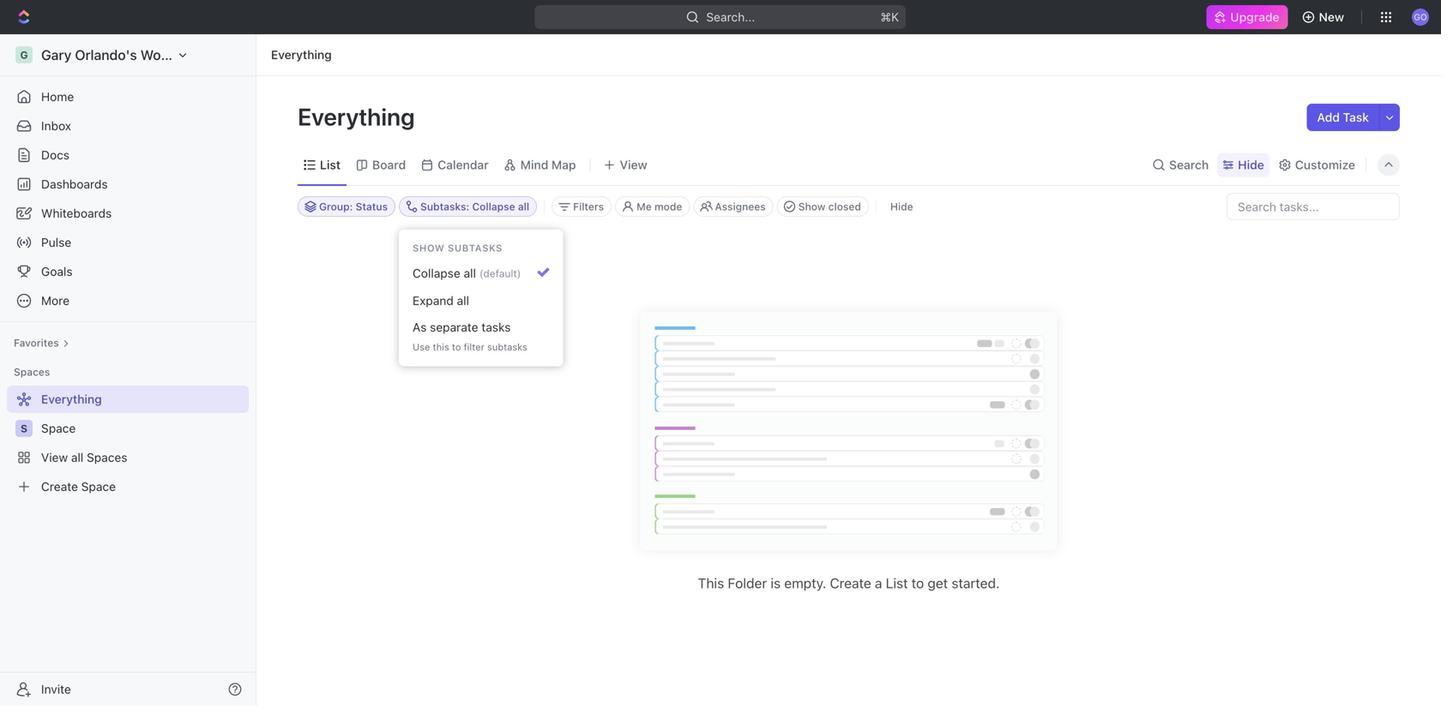 Task type: describe. For each thing, give the bounding box(es) containing it.
as
[[413, 320, 427, 335]]

⌘k
[[881, 10, 899, 24]]

add task button
[[1307, 104, 1380, 131]]

this folder is empty. create a list to get started.
[[698, 576, 1000, 592]]

spaces
[[14, 366, 50, 378]]

all for collapse all (default)
[[464, 266, 476, 281]]

whiteboards link
[[7, 200, 249, 227]]

tasks
[[482, 320, 511, 335]]

search...
[[707, 10, 755, 24]]

inbox
[[41, 119, 71, 133]]

hide button
[[884, 196, 920, 217]]

create
[[830, 576, 871, 592]]

add task
[[1317, 110, 1369, 124]]

show
[[413, 243, 445, 254]]

get
[[928, 576, 948, 592]]

search
[[1169, 158, 1209, 172]]

a
[[875, 576, 882, 592]]

0 vertical spatial all
[[518, 201, 529, 213]]

filter
[[464, 342, 485, 353]]

sidebar navigation
[[0, 34, 257, 707]]

upgrade
[[1231, 10, 1280, 24]]

mind
[[520, 158, 549, 172]]

as separate tasks use this to filter subtasks
[[413, 320, 527, 353]]

home link
[[7, 83, 249, 111]]

whiteboards
[[41, 206, 112, 220]]

goals link
[[7, 258, 249, 286]]

1 horizontal spatial collapse
[[472, 201, 515, 213]]

docs
[[41, 148, 70, 162]]

pulse link
[[7, 229, 249, 257]]

mind map link
[[517, 153, 576, 177]]

expand all button
[[406, 287, 556, 315]]

board
[[372, 158, 406, 172]]

subtasks:
[[420, 201, 469, 213]]

Search tasks... text field
[[1228, 194, 1399, 220]]

subtasks: collapse all
[[420, 201, 529, 213]]

collapse all (default)
[[413, 266, 521, 281]]

task
[[1343, 110, 1369, 124]]

this
[[698, 576, 724, 592]]

tree inside sidebar navigation
[[7, 386, 249, 501]]

docs link
[[7, 142, 249, 169]]

upgrade link
[[1207, 5, 1288, 29]]

folder
[[728, 576, 767, 592]]

expand
[[413, 294, 454, 308]]



Task type: locate. For each thing, give the bounding box(es) containing it.
everything link
[[267, 45, 336, 65]]

map
[[552, 158, 576, 172]]

1 vertical spatial subtasks
[[487, 342, 527, 353]]

list
[[320, 158, 341, 172], [886, 576, 908, 592]]

to left the get
[[912, 576, 924, 592]]

1 horizontal spatial hide
[[1238, 158, 1264, 172]]

home
[[41, 90, 74, 104]]

is
[[771, 576, 781, 592]]

collapse down show on the top left of page
[[413, 266, 461, 281]]

expand all
[[413, 294, 469, 308]]

1 vertical spatial collapse
[[413, 266, 461, 281]]

this
[[433, 342, 449, 353]]

empty.
[[784, 576, 826, 592]]

to right the this
[[452, 342, 461, 353]]

1 horizontal spatial to
[[912, 576, 924, 592]]

0 vertical spatial hide
[[1238, 158, 1264, 172]]

to
[[452, 342, 461, 353], [912, 576, 924, 592]]

separate
[[430, 320, 478, 335]]

tree
[[7, 386, 249, 501]]

use
[[413, 342, 430, 353]]

(default)
[[480, 268, 521, 280]]

2 vertical spatial all
[[457, 294, 469, 308]]

everything
[[271, 48, 332, 62], [298, 103, 420, 131]]

0 vertical spatial everything
[[271, 48, 332, 62]]

invite
[[41, 683, 71, 697]]

hide inside hide dropdown button
[[1238, 158, 1264, 172]]

new button
[[1295, 3, 1355, 31]]

1 vertical spatial hide
[[890, 201, 913, 213]]

board link
[[369, 153, 406, 177]]

1 horizontal spatial list
[[886, 576, 908, 592]]

list left board link
[[320, 158, 341, 172]]

to inside 'as separate tasks use this to filter subtasks'
[[452, 342, 461, 353]]

1 vertical spatial everything
[[298, 103, 420, 131]]

0 vertical spatial collapse
[[472, 201, 515, 213]]

hide inside hide button
[[890, 201, 913, 213]]

subtasks
[[448, 243, 503, 254], [487, 342, 527, 353]]

customize
[[1295, 158, 1356, 172]]

new
[[1319, 10, 1344, 24]]

subtasks up collapse all (default)
[[448, 243, 503, 254]]

0 vertical spatial subtasks
[[448, 243, 503, 254]]

all down collapse all (default)
[[457, 294, 469, 308]]

pulse
[[41, 236, 71, 250]]

0 horizontal spatial to
[[452, 342, 461, 353]]

started.
[[952, 576, 1000, 592]]

1 vertical spatial list
[[886, 576, 908, 592]]

collapse
[[472, 201, 515, 213], [413, 266, 461, 281]]

0 horizontal spatial list
[[320, 158, 341, 172]]

customize button
[[1273, 153, 1361, 177]]

0 vertical spatial list
[[320, 158, 341, 172]]

calendar
[[438, 158, 489, 172]]

inbox link
[[7, 112, 249, 140]]

list link
[[317, 153, 341, 177]]

search button
[[1147, 153, 1214, 177]]

list right a
[[886, 576, 908, 592]]

goals
[[41, 265, 73, 279]]

show subtasks
[[413, 243, 503, 254]]

favorites button
[[7, 333, 76, 353]]

0 horizontal spatial hide
[[890, 201, 913, 213]]

mind map
[[520, 158, 576, 172]]

subtasks inside 'as separate tasks use this to filter subtasks'
[[487, 342, 527, 353]]

all inside button
[[457, 294, 469, 308]]

hide button
[[1218, 153, 1270, 177]]

calendar link
[[434, 153, 489, 177]]

all down show subtasks
[[464, 266, 476, 281]]

collapse right subtasks:
[[472, 201, 515, 213]]

subtasks down tasks
[[487, 342, 527, 353]]

1 vertical spatial to
[[912, 576, 924, 592]]

0 horizontal spatial collapse
[[413, 266, 461, 281]]

add
[[1317, 110, 1340, 124]]

all down mind
[[518, 201, 529, 213]]

favorites
[[14, 337, 59, 349]]

assignees
[[715, 201, 766, 213]]

hide
[[1238, 158, 1264, 172], [890, 201, 913, 213]]

0 vertical spatial to
[[452, 342, 461, 353]]

dashboards link
[[7, 171, 249, 198]]

1 vertical spatial all
[[464, 266, 476, 281]]

assignees button
[[694, 196, 774, 217]]

all
[[518, 201, 529, 213], [464, 266, 476, 281], [457, 294, 469, 308]]

all for expand all
[[457, 294, 469, 308]]

dashboards
[[41, 177, 108, 191]]



Task type: vqa. For each thing, say whether or not it's contained in the screenshot.
csv
no



